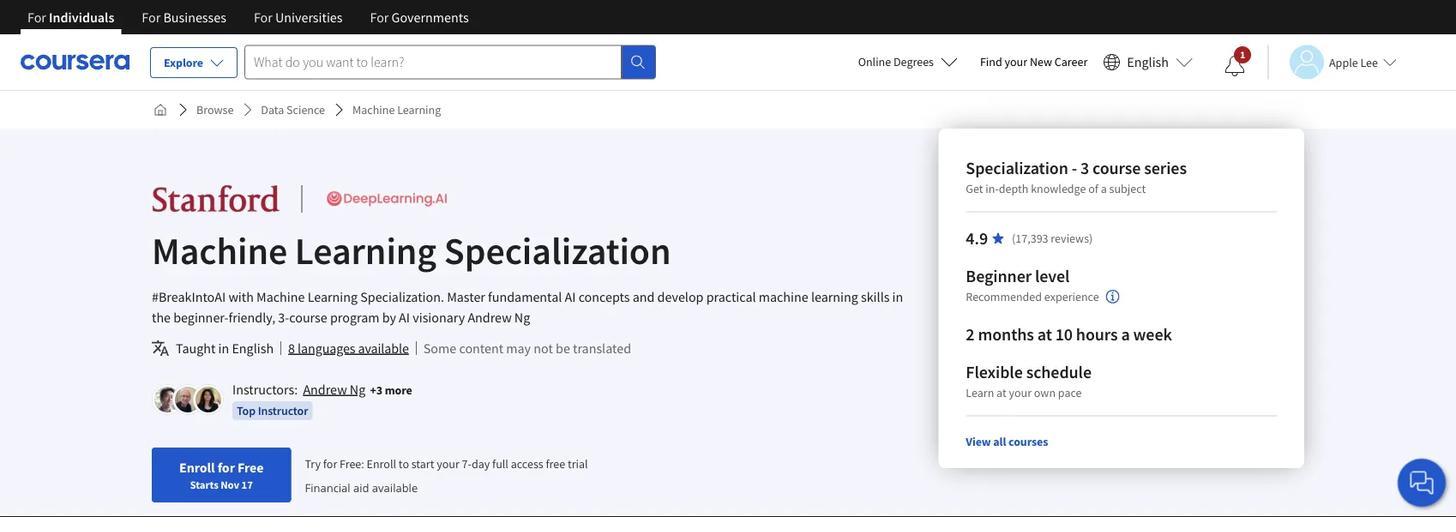 Task type: locate. For each thing, give the bounding box(es) containing it.
2 vertical spatial your
[[437, 456, 459, 471]]

andrew ng image
[[154, 387, 180, 412]]

ai right by
[[399, 309, 410, 326]]

financial
[[305, 480, 350, 495]]

be
[[556, 340, 570, 357]]

0 vertical spatial a
[[1101, 181, 1107, 196]]

nov
[[221, 478, 239, 491]]

1 horizontal spatial ai
[[565, 288, 576, 305]]

beginner-
[[173, 309, 228, 326]]

governments
[[392, 9, 469, 26]]

new
[[1030, 54, 1052, 69]]

1 vertical spatial english
[[232, 340, 274, 357]]

0 vertical spatial in
[[892, 288, 903, 305]]

1 vertical spatial learning
[[295, 226, 437, 274]]

universities
[[275, 9, 343, 26]]

ng inside the #breakintoai with machine learning specialization. master fundamental ai concepts and develop practical machine learning skills in the beginner-friendly, 3-course program by ai visionary andrew ng
[[514, 309, 530, 326]]

machine inside the #breakintoai with machine learning specialization. master fundamental ai concepts and develop practical machine learning skills in the beginner-friendly, 3-course program by ai visionary andrew ng
[[256, 288, 305, 305]]

and
[[633, 288, 655, 305]]

for for governments
[[370, 9, 389, 26]]

-
[[1072, 157, 1077, 179]]

1 horizontal spatial course
[[1092, 157, 1141, 179]]

1 horizontal spatial specialization
[[966, 157, 1068, 179]]

learning down deeplearning.ai image
[[295, 226, 437, 274]]

1 vertical spatial specialization
[[444, 226, 671, 274]]

specialization up fundamental
[[444, 226, 671, 274]]

10
[[1055, 324, 1073, 345]]

lee
[[1360, 54, 1378, 70]]

level
[[1035, 265, 1070, 287]]

3 for from the left
[[254, 9, 273, 26]]

access
[[511, 456, 543, 471]]

for businesses
[[142, 9, 226, 26]]

1
[[1240, 48, 1245, 61]]

1 horizontal spatial a
[[1121, 324, 1130, 345]]

aid
[[353, 480, 369, 495]]

english right career
[[1127, 54, 1169, 71]]

machine up with
[[152, 226, 287, 274]]

1 vertical spatial ng
[[350, 381, 365, 398]]

0 horizontal spatial for
[[218, 459, 235, 476]]

for right try
[[323, 456, 337, 471]]

1 horizontal spatial ng
[[514, 309, 530, 326]]

enroll inside try for free: enroll to start your 7-day full access free trial financial aid available
[[367, 456, 396, 471]]

in-
[[986, 181, 999, 196]]

1 horizontal spatial english
[[1127, 54, 1169, 71]]

ai
[[565, 288, 576, 305], [399, 309, 410, 326]]

specialization inside specialization - 3 course series get in-depth knowledge of a subject
[[966, 157, 1068, 179]]

data science
[[261, 102, 325, 117]]

for inside try for free: enroll to start your 7-day full access free trial financial aid available
[[323, 456, 337, 471]]

taught
[[176, 340, 216, 357]]

in right skills
[[892, 288, 903, 305]]

3-
[[278, 309, 289, 326]]

1 horizontal spatial in
[[892, 288, 903, 305]]

flexible
[[966, 361, 1023, 383]]

0 horizontal spatial a
[[1101, 181, 1107, 196]]

develop
[[657, 288, 704, 305]]

2 for from the left
[[142, 9, 161, 26]]

(17,393 reviews)
[[1012, 231, 1093, 246]]

your inside flexible schedule learn at your own pace
[[1009, 385, 1032, 400]]

get
[[966, 181, 983, 196]]

flexible schedule learn at your own pace
[[966, 361, 1092, 400]]

your right find
[[1005, 54, 1027, 69]]

online
[[858, 54, 891, 69]]

2 vertical spatial learning
[[308, 288, 358, 305]]

0 horizontal spatial andrew
[[303, 381, 347, 398]]

4.9
[[966, 228, 988, 249]]

available down by
[[358, 340, 409, 357]]

of
[[1088, 181, 1098, 196]]

1 vertical spatial machine
[[152, 226, 287, 274]]

What do you want to learn? text field
[[244, 45, 622, 79]]

banner navigation
[[14, 0, 482, 34]]

translated
[[573, 340, 631, 357]]

learning down what do you want to learn? text field
[[397, 102, 441, 117]]

0 vertical spatial machine
[[352, 102, 395, 117]]

ng
[[514, 309, 530, 326], [350, 381, 365, 398]]

enroll inside enroll for free starts nov 17
[[179, 459, 215, 476]]

course up the "8" at the left of the page
[[289, 309, 327, 326]]

0 vertical spatial course
[[1092, 157, 1141, 179]]

0 vertical spatial specialization
[[966, 157, 1068, 179]]

at right learn
[[996, 385, 1006, 400]]

0 horizontal spatial course
[[289, 309, 327, 326]]

learning
[[397, 102, 441, 117], [295, 226, 437, 274], [308, 288, 358, 305]]

for
[[323, 456, 337, 471], [218, 459, 235, 476]]

your
[[1005, 54, 1027, 69], [1009, 385, 1032, 400], [437, 456, 459, 471]]

0 vertical spatial english
[[1127, 54, 1169, 71]]

andrew down languages
[[303, 381, 347, 398]]

for left governments
[[370, 9, 389, 26]]

content
[[459, 340, 503, 357]]

0 horizontal spatial ng
[[350, 381, 365, 398]]

learning inside "link"
[[397, 102, 441, 117]]

learn
[[966, 385, 994, 400]]

for for businesses
[[142, 9, 161, 26]]

aarti bagul image
[[196, 387, 221, 412]]

1 horizontal spatial for
[[323, 456, 337, 471]]

at inside flexible schedule learn at your own pace
[[996, 385, 1006, 400]]

may
[[506, 340, 531, 357]]

available down to
[[372, 480, 418, 495]]

depth
[[999, 181, 1028, 196]]

None search field
[[244, 45, 656, 79]]

0 vertical spatial andrew
[[468, 309, 512, 326]]

4 for from the left
[[370, 9, 389, 26]]

course inside the #breakintoai with machine learning specialization. master fundamental ai concepts and develop practical machine learning skills in the beginner-friendly, 3-course program by ai visionary andrew ng
[[289, 309, 327, 326]]

instructors:
[[232, 381, 298, 398]]

individuals
[[49, 9, 114, 26]]

machine
[[759, 288, 808, 305]]

a
[[1101, 181, 1107, 196], [1121, 324, 1130, 345]]

0 vertical spatial ai
[[565, 288, 576, 305]]

course inside specialization - 3 course series get in-depth knowledge of a subject
[[1092, 157, 1141, 179]]

for left individuals
[[27, 9, 46, 26]]

specialization up 'depth'
[[966, 157, 1068, 179]]

1 for from the left
[[27, 9, 46, 26]]

home image
[[153, 103, 167, 117]]

data
[[261, 102, 284, 117]]

free:
[[340, 456, 364, 471]]

day
[[472, 456, 490, 471]]

with
[[228, 288, 254, 305]]

find your new career link
[[971, 51, 1096, 73]]

0 vertical spatial at
[[1037, 324, 1052, 345]]

specialization
[[966, 157, 1068, 179], [444, 226, 671, 274]]

1 vertical spatial in
[[218, 340, 229, 357]]

0 vertical spatial ng
[[514, 309, 530, 326]]

in right taught
[[218, 340, 229, 357]]

machine for machine learning specialization
[[152, 226, 287, 274]]

your left 7-
[[437, 456, 459, 471]]

visionary
[[413, 309, 465, 326]]

learning for machine learning
[[397, 102, 441, 117]]

english down friendly,
[[232, 340, 274, 357]]

1 horizontal spatial at
[[1037, 324, 1052, 345]]

show notifications image
[[1224, 56, 1245, 76]]

0 vertical spatial available
[[358, 340, 409, 357]]

1 vertical spatial at
[[996, 385, 1006, 400]]

0 vertical spatial learning
[[397, 102, 441, 117]]

apple
[[1329, 54, 1358, 70]]

for left universities
[[254, 9, 273, 26]]

machine
[[352, 102, 395, 117], [152, 226, 287, 274], [256, 288, 305, 305]]

8 languages available button
[[288, 338, 409, 358]]

english inside english button
[[1127, 54, 1169, 71]]

a left week
[[1121, 324, 1130, 345]]

start
[[411, 456, 434, 471]]

0 horizontal spatial english
[[232, 340, 274, 357]]

1 vertical spatial available
[[372, 480, 418, 495]]

1 vertical spatial your
[[1009, 385, 1032, 400]]

apple lee button
[[1267, 45, 1397, 79]]

8
[[288, 340, 295, 357]]

instructor
[[258, 403, 308, 418]]

1 horizontal spatial enroll
[[367, 456, 396, 471]]

0 horizontal spatial at
[[996, 385, 1006, 400]]

machine learning specialization
[[152, 226, 671, 274]]

trial
[[568, 456, 588, 471]]

deeplearning.ai image
[[323, 184, 451, 214]]

2 vertical spatial machine
[[256, 288, 305, 305]]

for inside enroll for free starts nov 17
[[218, 459, 235, 476]]

apple lee
[[1329, 54, 1378, 70]]

1 vertical spatial andrew
[[303, 381, 347, 398]]

andrew ng link
[[303, 381, 365, 398]]

machine up 3-
[[256, 288, 305, 305]]

1 horizontal spatial andrew
[[468, 309, 512, 326]]

available
[[358, 340, 409, 357], [372, 480, 418, 495]]

available inside 8 languages available button
[[358, 340, 409, 357]]

ng down fundamental
[[514, 309, 530, 326]]

for individuals
[[27, 9, 114, 26]]

series
[[1144, 157, 1187, 179]]

ai left concepts
[[565, 288, 576, 305]]

1 vertical spatial course
[[289, 309, 327, 326]]

machine inside "link"
[[352, 102, 395, 117]]

full
[[492, 456, 508, 471]]

specialization.
[[360, 288, 444, 305]]

for left businesses on the top
[[142, 9, 161, 26]]

learning up the program on the bottom of page
[[308, 288, 358, 305]]

andrew down master
[[468, 309, 512, 326]]

machine for machine learning
[[352, 102, 395, 117]]

0 horizontal spatial specialization
[[444, 226, 671, 274]]

17
[[241, 478, 253, 491]]

enroll left to
[[367, 456, 396, 471]]

machine learning link
[[346, 94, 448, 125]]

in
[[892, 288, 903, 305], [218, 340, 229, 357]]

taught in english
[[176, 340, 274, 357]]

learning
[[811, 288, 858, 305]]

for for enroll
[[218, 459, 235, 476]]

enroll up starts
[[179, 459, 215, 476]]

a right "of"
[[1101, 181, 1107, 196]]

ng left +3
[[350, 381, 365, 398]]

own
[[1034, 385, 1056, 400]]

0 vertical spatial your
[[1005, 54, 1027, 69]]

andrew inside the #breakintoai with machine learning specialization. master fundamental ai concepts and develop practical machine learning skills in the beginner-friendly, 3-course program by ai visionary andrew ng
[[468, 309, 512, 326]]

find your new career
[[980, 54, 1088, 69]]

businesses
[[163, 9, 226, 26]]

information about difficulty level pre-requisites. image
[[1106, 290, 1120, 304]]

view all courses link
[[966, 434, 1048, 449]]

top
[[237, 403, 255, 418]]

andrew inside instructors: andrew ng +3 more top instructor
[[303, 381, 347, 398]]

#breakintoai with machine learning specialization. master fundamental ai concepts and develop practical machine learning skills in the beginner-friendly, 3-course program by ai visionary andrew ng
[[152, 288, 903, 326]]

your left 'own'
[[1009, 385, 1032, 400]]

for for individuals
[[27, 9, 46, 26]]

at left 10
[[1037, 324, 1052, 345]]

for up 'nov'
[[218, 459, 235, 476]]

0 horizontal spatial ai
[[399, 309, 410, 326]]

course up subject
[[1092, 157, 1141, 179]]

machine right science
[[352, 102, 395, 117]]

0 horizontal spatial enroll
[[179, 459, 215, 476]]



Task type: vqa. For each thing, say whether or not it's contained in the screenshot.
3rd ( from the bottom of the page
no



Task type: describe. For each thing, give the bounding box(es) containing it.
1 vertical spatial a
[[1121, 324, 1130, 345]]

in inside the #breakintoai with machine learning specialization. master fundamental ai concepts and develop practical machine learning skills in the beginner-friendly, 3-course program by ai visionary andrew ng
[[892, 288, 903, 305]]

more
[[385, 382, 412, 397]]

2
[[966, 324, 975, 345]]

free
[[238, 459, 264, 476]]

practical
[[706, 288, 756, 305]]

starts
[[190, 478, 218, 491]]

0 horizontal spatial in
[[218, 340, 229, 357]]

(17,393
[[1012, 231, 1048, 246]]

1 button
[[1211, 45, 1259, 87]]

courses
[[1008, 434, 1048, 449]]

browse link
[[190, 94, 240, 125]]

try
[[305, 456, 321, 471]]

english button
[[1096, 34, 1200, 90]]

schedule
[[1026, 361, 1092, 383]]

coursera image
[[21, 48, 129, 76]]

1 vertical spatial ai
[[399, 309, 410, 326]]

try for free: enroll to start your 7-day full access free trial financial aid available
[[305, 456, 588, 495]]

view all courses
[[966, 434, 1048, 449]]

for for try
[[323, 456, 337, 471]]

for universities
[[254, 9, 343, 26]]

friendly,
[[228, 309, 275, 326]]

chat with us image
[[1408, 469, 1435, 496]]

geoff ladwig image
[[175, 387, 201, 412]]

explore button
[[150, 47, 238, 78]]

beginner level
[[966, 265, 1070, 287]]

available inside try for free: enroll to start your 7-day full access free trial financial aid available
[[372, 480, 418, 495]]

3
[[1080, 157, 1089, 179]]

subject
[[1109, 181, 1146, 196]]

master
[[447, 288, 485, 305]]

to
[[399, 456, 409, 471]]

week
[[1133, 324, 1172, 345]]

view
[[966, 434, 991, 449]]

#breakintoai
[[152, 288, 226, 305]]

degrees
[[893, 54, 934, 69]]

concepts
[[578, 288, 630, 305]]

for governments
[[370, 9, 469, 26]]

hours
[[1076, 324, 1118, 345]]

+3 more button
[[370, 381, 412, 398]]

data science link
[[254, 94, 332, 125]]

financial aid available button
[[305, 480, 418, 495]]

learning inside the #breakintoai with machine learning specialization. master fundamental ai concepts and develop practical machine learning skills in the beginner-friendly, 3-course program by ai visionary andrew ng
[[308, 288, 358, 305]]

science
[[286, 102, 325, 117]]

find
[[980, 54, 1002, 69]]

online degrees
[[858, 54, 934, 69]]

7-
[[462, 456, 472, 471]]

instructors: andrew ng +3 more top instructor
[[232, 381, 412, 418]]

beginner
[[966, 265, 1032, 287]]

all
[[993, 434, 1006, 449]]

some content may not be translated
[[423, 340, 631, 357]]

learning for machine learning specialization
[[295, 226, 437, 274]]

your inside try for free: enroll to start your 7-day full access free trial financial aid available
[[437, 456, 459, 471]]

pace
[[1058, 385, 1082, 400]]

career
[[1055, 54, 1088, 69]]

skills
[[861, 288, 890, 305]]

experience
[[1044, 289, 1099, 305]]

browse
[[196, 102, 234, 117]]

fundamental
[[488, 288, 562, 305]]

a inside specialization - 3 course series get in-depth knowledge of a subject
[[1101, 181, 1107, 196]]

online degrees button
[[844, 43, 971, 81]]

for for universities
[[254, 9, 273, 26]]

stanford university image
[[152, 184, 280, 214]]

languages
[[298, 340, 355, 357]]

free
[[546, 456, 565, 471]]

months
[[978, 324, 1034, 345]]

+3
[[370, 382, 382, 397]]

ng inside instructors: andrew ng +3 more top instructor
[[350, 381, 365, 398]]

enroll for free starts nov 17
[[179, 459, 264, 491]]

machine learning
[[352, 102, 441, 117]]

recommended experience
[[966, 289, 1099, 305]]

program
[[330, 309, 379, 326]]

8 languages available
[[288, 340, 409, 357]]

by
[[382, 309, 396, 326]]

explore
[[164, 55, 203, 70]]



